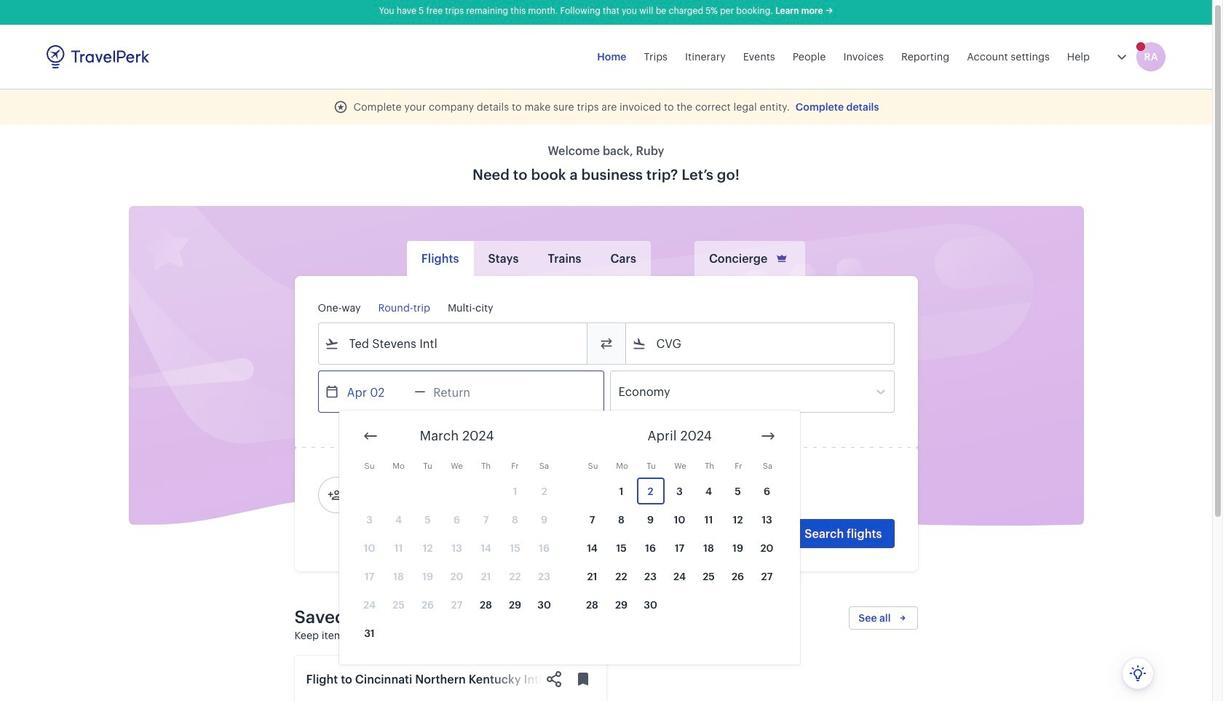 Task type: describe. For each thing, give the bounding box(es) containing it.
not available. sunday, march 3, 2024 image
[[356, 506, 383, 533]]

Depart text field
[[339, 371, 415, 412]]

move forward to switch to the next month. image
[[759, 427, 776, 445]]

move backward to switch to the previous month. image
[[361, 427, 379, 445]]

Return text field
[[425, 371, 501, 412]]

To search field
[[646, 332, 875, 355]]

not available. monday, march 11, 2024 image
[[385, 534, 412, 561]]

Add first traveler search field
[[342, 483, 493, 507]]



Task type: locate. For each thing, give the bounding box(es) containing it.
From search field
[[339, 332, 568, 355]]

calendar application
[[339, 411, 1223, 665]]

not available. monday, march 4, 2024 image
[[385, 506, 412, 533]]

not available. sunday, march 10, 2024 image
[[356, 534, 383, 561]]



